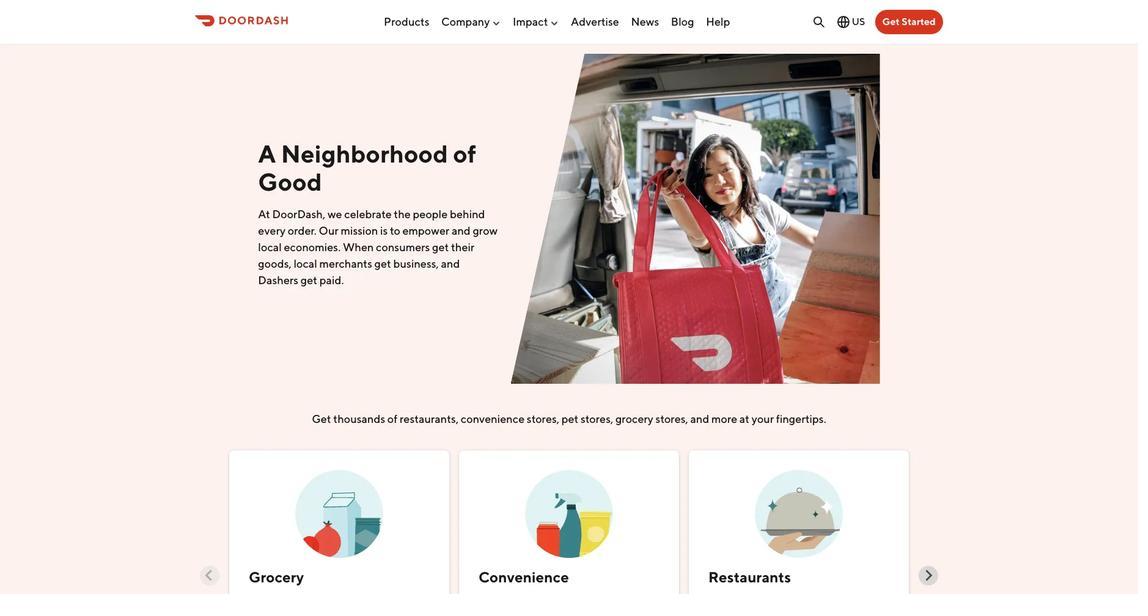 Task type: vqa. For each thing, say whether or not it's contained in the screenshot.
THEIR
yes



Task type: locate. For each thing, give the bounding box(es) containing it.
convenience
[[461, 413, 525, 425]]

grocery
[[615, 413, 653, 425]]

get left thousands in the bottom of the page
[[312, 413, 331, 425]]

2 horizontal spatial stores,
[[656, 413, 688, 425]]

of right thousands in the bottom of the page
[[387, 413, 398, 425]]

and down their
[[441, 257, 460, 270]]

stores, right the grocery
[[656, 413, 688, 425]]

of
[[453, 139, 476, 168], [387, 413, 398, 425]]

stores, right pet
[[581, 413, 613, 425]]

people
[[413, 208, 448, 220]]

merchants
[[319, 257, 372, 270]]

get down the consumers
[[374, 257, 391, 270]]

0 vertical spatial get
[[882, 16, 900, 28]]

and
[[452, 224, 471, 237], [441, 257, 460, 270], [690, 413, 709, 425]]

0 vertical spatial local
[[258, 241, 282, 253]]

goods,
[[258, 257, 291, 270]]

get left started
[[882, 16, 900, 28]]

1 horizontal spatial stores,
[[581, 413, 613, 425]]

3 stores, from the left
[[656, 413, 688, 425]]

grow
[[473, 224, 498, 237]]

a neighborhood of good
[[258, 139, 476, 196]]

blog link
[[671, 10, 694, 33]]

products link
[[384, 10, 429, 33]]

0 horizontal spatial of
[[387, 413, 398, 425]]

get
[[432, 241, 449, 253], [374, 257, 391, 270], [301, 274, 317, 286]]

get left "paid."
[[301, 274, 317, 286]]

0 horizontal spatial stores,
[[527, 413, 559, 425]]

0 vertical spatial and
[[452, 224, 471, 237]]

impact
[[513, 15, 548, 28]]

convenience
[[479, 568, 569, 585]]

dashers
[[258, 274, 298, 286]]

get inside button
[[882, 16, 900, 28]]

of inside a neighborhood of good
[[453, 139, 476, 168]]

advertise link
[[571, 10, 619, 33]]

previous slide image
[[204, 570, 216, 581]]

grocery
[[249, 568, 304, 585]]

company link
[[441, 10, 501, 33]]

the
[[394, 208, 411, 220]]

order.
[[288, 224, 317, 237]]

neighborhood
[[281, 139, 448, 168]]

our
[[319, 224, 339, 237]]

started
[[902, 16, 936, 28]]

1 horizontal spatial get
[[882, 16, 900, 28]]

region
[[200, 445, 938, 594]]

1 vertical spatial of
[[387, 413, 398, 425]]

mission
[[341, 224, 378, 237]]

your
[[752, 413, 774, 425]]

news link
[[631, 10, 659, 33]]

1 stores, from the left
[[527, 413, 559, 425]]

0 vertical spatial get
[[432, 241, 449, 253]]

local
[[258, 241, 282, 253], [294, 257, 317, 270]]

stores, left pet
[[527, 413, 559, 425]]

of for neighborhood
[[453, 139, 476, 168]]

of up behind
[[453, 139, 476, 168]]

doordash,
[[272, 208, 325, 220]]

1 vertical spatial get
[[312, 413, 331, 425]]

get started
[[882, 16, 936, 28]]

local down economies.
[[294, 257, 317, 270]]

blog
[[671, 15, 694, 28]]

stores,
[[527, 413, 559, 425], [581, 413, 613, 425], [656, 413, 688, 425]]

region containing grocery
[[200, 445, 938, 594]]

1 horizontal spatial get
[[374, 257, 391, 270]]

help link
[[706, 10, 730, 33]]

0 horizontal spatial get
[[312, 413, 331, 425]]

and up their
[[452, 224, 471, 237]]

of for thousands
[[387, 413, 398, 425]]

consumers
[[376, 241, 430, 253]]

1 vertical spatial and
[[441, 257, 460, 270]]

2 vertical spatial get
[[301, 274, 317, 286]]

next slide image
[[923, 570, 934, 581]]

0 horizontal spatial local
[[258, 241, 282, 253]]

local down every on the top left of the page
[[258, 241, 282, 253]]

restaurants,
[[400, 413, 459, 425]]

us
[[852, 16, 865, 28]]

get
[[882, 16, 900, 28], [312, 413, 331, 425]]

behind
[[450, 208, 485, 220]]

get thousands of restaurants, convenience stores, pet stores, grocery stores, and more at your fingertips.
[[312, 413, 826, 425]]

restaurants
[[708, 568, 791, 585]]

get down empower
[[432, 241, 449, 253]]

0 horizontal spatial get
[[301, 274, 317, 286]]

good
[[258, 167, 322, 196]]

1 horizontal spatial of
[[453, 139, 476, 168]]

and left more
[[690, 413, 709, 425]]

0 vertical spatial of
[[453, 139, 476, 168]]

1 horizontal spatial local
[[294, 257, 317, 270]]



Task type: describe. For each thing, give the bounding box(es) containing it.
thousands
[[333, 413, 385, 425]]

is
[[380, 224, 388, 237]]

paid.
[[319, 274, 344, 286]]

economies.
[[284, 241, 341, 253]]

we
[[328, 208, 342, 220]]

at
[[258, 208, 270, 220]]

globe line image
[[836, 15, 851, 29]]

when
[[343, 241, 374, 253]]

cx corp illustration grocery image
[[295, 460, 383, 558]]

at
[[740, 413, 749, 425]]

cx corp illustration rx image
[[755, 460, 843, 558]]

cx corp illustration convenience image
[[525, 460, 613, 558]]

business,
[[393, 257, 439, 270]]

their
[[451, 241, 475, 253]]

2 horizontal spatial get
[[432, 241, 449, 253]]

get started button
[[875, 10, 943, 34]]

to
[[390, 224, 400, 237]]

1 vertical spatial local
[[294, 257, 317, 270]]

celebrate
[[344, 208, 392, 220]]

more
[[711, 413, 737, 425]]

2 stores, from the left
[[581, 413, 613, 425]]

impact link
[[513, 10, 559, 33]]

empower
[[402, 224, 449, 237]]

twocolumnfeature dx1 image
[[511, 54, 880, 384]]

news
[[631, 15, 659, 28]]

1 vertical spatial get
[[374, 257, 391, 270]]

get for get thousands of restaurants, convenience stores, pet stores, grocery stores, and more at your fingertips.
[[312, 413, 331, 425]]

fingertips.
[[776, 413, 826, 425]]

every
[[258, 224, 286, 237]]

get for get started
[[882, 16, 900, 28]]

pet
[[562, 413, 579, 425]]

products
[[384, 15, 429, 28]]

at doordash, we celebrate the people behind every order. our mission is to empower and grow local economies. when consumers get their goods, local merchants get business, and dashers get paid.
[[258, 208, 498, 286]]

company
[[441, 15, 490, 28]]

a
[[258, 139, 276, 168]]

advertise
[[571, 15, 619, 28]]

2 vertical spatial and
[[690, 413, 709, 425]]

help
[[706, 15, 730, 28]]



